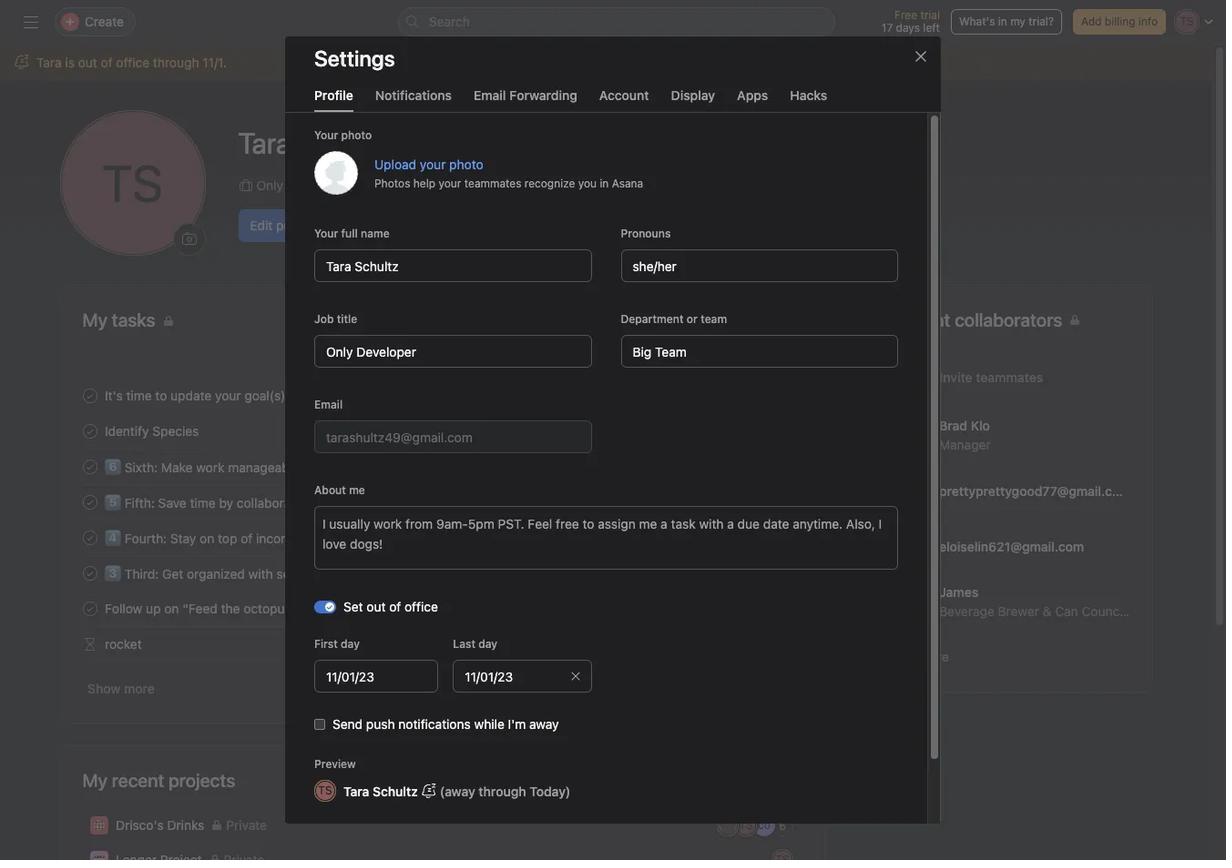 Task type: locate. For each thing, give the bounding box(es) containing it.
add billing info button
[[1073, 9, 1166, 35]]

pronouns
[[621, 227, 671, 240]]

1 vertical spatial show more
[[87, 681, 154, 697]]

1 horizontal spatial day
[[478, 638, 497, 651]]

your down the profile button
[[314, 128, 338, 142]]

1 vertical spatial oct
[[767, 531, 785, 545]]

add
[[1081, 15, 1102, 28], [456, 177, 480, 193]]

out right is
[[78, 55, 97, 70]]

0 horizontal spatial office
[[116, 55, 150, 70]]

me inside add about me button
[[522, 177, 540, 193]]

your right help
[[439, 176, 461, 190]]

apps button
[[737, 87, 768, 112]]

completed checkbox for identify
[[79, 420, 101, 442]]

in inside "upload your photo photos help your teammates recognize you in asana"
[[600, 176, 609, 190]]

asana right 'you'
[[612, 176, 643, 190]]

your full name
[[314, 227, 390, 240]]

your for settings
[[314, 128, 338, 142]]

1 horizontal spatial tara
[[343, 784, 369, 799]]

1 vertical spatial office
[[404, 599, 438, 615]]

oct 30 for work
[[767, 531, 802, 545]]

1 vertical spatial your
[[314, 227, 338, 240]]

0 vertical spatial oct
[[767, 496, 785, 509]]

drisco's
[[115, 818, 163, 833]]

1 horizontal spatial through
[[479, 784, 526, 799]]

1 vertical spatial add
[[456, 177, 480, 193]]

photo up teammates
[[449, 156, 483, 172]]

0 vertical spatial through
[[153, 55, 199, 70]]

completed image left the "it's"
[[79, 385, 101, 407]]

up
[[145, 601, 160, 617]]

2 vertical spatial of
[[389, 599, 401, 615]]

search
[[429, 14, 470, 29]]

3 completed checkbox from the top
[[79, 527, 101, 549]]

days
[[896, 21, 920, 35]]

show more button down beverage
[[877, 641, 953, 674]]

1 horizontal spatial asana
[[612, 176, 643, 190]]

0 horizontal spatial add
[[456, 177, 480, 193]]

0 vertical spatial oct 30
[[767, 496, 802, 509]]

0 horizontal spatial more
[[123, 681, 154, 697]]

on left top
[[199, 531, 214, 547]]

2 vertical spatial 30
[[788, 567, 802, 580]]

1 horizontal spatial email
[[474, 87, 506, 103]]

3 completed image from the top
[[79, 527, 101, 549]]

your left goal(s)
[[215, 388, 241, 404]]

through left 11/1.
[[153, 55, 199, 70]]

work right make
[[196, 460, 224, 476]]

0 horizontal spatial show
[[87, 681, 120, 697]]

display button
[[671, 87, 715, 112]]

0 vertical spatial work
[[196, 460, 224, 476]]

completed image for 5️⃣
[[79, 491, 101, 513]]

of
[[101, 55, 113, 70], [240, 531, 252, 547], [389, 599, 401, 615]]

completed checkbox left the identify
[[79, 420, 101, 442]]

Completed checkbox
[[79, 456, 101, 478], [79, 491, 101, 513]]

day right the last
[[478, 638, 497, 651]]

0 horizontal spatial photo
[[341, 128, 372, 142]]

save
[[158, 496, 186, 511]]

is
[[65, 55, 75, 70]]

away
[[529, 717, 559, 732]]

4 completed checkbox from the top
[[79, 562, 101, 584]]

completed image for follow
[[79, 598, 101, 620]]

2 vertical spatial in
[[316, 496, 327, 511]]

tara down "preview"
[[343, 784, 369, 799]]

2 completed image from the top
[[79, 456, 101, 478]]

3 oct from the top
[[767, 567, 785, 580]]

about me
[[314, 484, 365, 497]]

your up help
[[420, 156, 446, 172]]

your
[[420, 156, 446, 172], [439, 176, 461, 190], [215, 388, 241, 404]]

completed checkbox left 5️⃣
[[79, 491, 101, 513]]

day for last day
[[478, 638, 497, 651]]

profile button
[[314, 87, 353, 112]]

photo down the profile button
[[341, 128, 372, 142]]

0 horizontal spatial me
[[349, 484, 365, 497]]

1 vertical spatial upload new photo image
[[182, 232, 196, 247]]

in left 'my'
[[998, 15, 1007, 28]]

more down beverage
[[918, 649, 949, 665]]

1 vertical spatial tara
[[343, 784, 369, 799]]

oct 30 button
[[767, 496, 802, 509], [767, 531, 802, 545], [767, 567, 802, 580]]

private
[[226, 818, 266, 833]]

my
[[1010, 15, 1026, 28]]

1 horizontal spatial work
[[313, 531, 341, 547]]

tara left is
[[36, 55, 62, 70]]

show more down rocket
[[87, 681, 154, 697]]

show more button down rocket
[[82, 673, 159, 706]]

completed checkbox left the "it's"
[[79, 385, 101, 407]]

view all tasks
[[724, 313, 794, 327]]

1 horizontal spatial photo
[[449, 156, 483, 172]]

1 vertical spatial through
[[479, 784, 526, 799]]

out
[[78, 55, 97, 70], [366, 599, 386, 615]]

1 horizontal spatial on
[[199, 531, 214, 547]]

add for add billing info
[[1081, 15, 1102, 28]]

1 vertical spatial email
[[314, 398, 343, 412]]

1 vertical spatial of
[[240, 531, 252, 547]]

5 completed checkbox from the top
[[79, 598, 101, 620]]

eloiselin621@gmail.com
[[939, 539, 1084, 554]]

title
[[337, 312, 357, 326]]

photos
[[374, 176, 410, 190]]

1 vertical spatial oct 30 button
[[767, 531, 802, 545]]

2 day from the left
[[478, 638, 497, 651]]

0 vertical spatial completed checkbox
[[79, 456, 101, 478]]

3 oct 30 button from the top
[[767, 567, 802, 580]]

add for add about me
[[456, 177, 480, 193]]

upload new photo image down your photo
[[314, 151, 358, 195]]

settings
[[314, 46, 395, 71]]

1 vertical spatial time
[[190, 496, 215, 511]]

1 vertical spatial out
[[366, 599, 386, 615]]

asana inside "upload your photo photos help your teammates recognize you in asana"
[[612, 176, 643, 190]]

2 oct 30 button from the top
[[767, 531, 802, 545]]

None text field
[[314, 250, 592, 282], [314, 335, 592, 368], [314, 421, 592, 454], [314, 660, 438, 693], [314, 250, 592, 282], [314, 335, 592, 368], [314, 421, 592, 454], [314, 660, 438, 693]]

completed image left 4️⃣
[[79, 527, 101, 549]]

with
[[248, 567, 273, 582]]

0 vertical spatial in
[[998, 15, 1007, 28]]

notifications button
[[375, 87, 452, 112]]

dependencies image
[[82, 637, 97, 652]]

in right 'you'
[[600, 176, 609, 190]]

tara schultz
[[238, 125, 391, 160]]

2 vertical spatial completed image
[[79, 598, 101, 620]]

completed checkbox left 3️⃣
[[79, 562, 101, 584]]

add left billing
[[1081, 15, 1102, 28]]

office
[[116, 55, 150, 70], [404, 599, 438, 615]]

upload new photo image
[[314, 151, 358, 195], [182, 232, 196, 247]]

(she/her)
[[398, 143, 445, 156]]

more down rocket
[[123, 681, 154, 697]]

Optional text field
[[453, 660, 592, 693]]

2 vertical spatial oct
[[767, 567, 785, 580]]

in inside button
[[998, 15, 1007, 28]]

1 horizontal spatial upload new photo image
[[314, 151, 358, 195]]

1 vertical spatial oct 30
[[767, 531, 802, 545]]

1 horizontal spatial add
[[1081, 15, 1102, 28]]

1 vertical spatial 30
[[788, 531, 802, 545]]

1 horizontal spatial more
[[918, 649, 949, 665]]

of right top
[[240, 531, 252, 547]]

day
[[341, 638, 360, 651], [478, 638, 497, 651]]

frequent collaborators
[[877, 310, 1062, 331]]

sixth:
[[124, 460, 157, 476]]

asana right collaborating
[[330, 496, 366, 511]]

to
[[155, 388, 167, 404]]

oct 30 button for work
[[767, 531, 802, 545]]

2 completed checkbox from the top
[[79, 420, 101, 442]]

email right goal(s)
[[314, 398, 343, 412]]

apps
[[737, 87, 768, 103]]

1 vertical spatial completed image
[[79, 456, 101, 478]]

1 vertical spatial more
[[123, 681, 154, 697]]

oct for asana
[[767, 496, 785, 509]]

0 horizontal spatial show more
[[87, 681, 154, 697]]

0 vertical spatial add
[[1081, 15, 1102, 28]]

brad klo
[[939, 418, 990, 433]]

1 horizontal spatial ts
[[318, 784, 332, 798]]

work
[[196, 460, 224, 476], [313, 531, 341, 547]]

ts inside button
[[102, 153, 163, 213]]

clear date image
[[570, 671, 581, 682]]

account
[[599, 87, 649, 103]]

through right (away
[[479, 784, 526, 799]]

1 horizontal spatial time
[[190, 496, 215, 511]]

of right is
[[101, 55, 113, 70]]

completed image
[[79, 385, 101, 407], [79, 456, 101, 478], [79, 598, 101, 620]]

2 vertical spatial your
[[215, 388, 241, 404]]

add billing info
[[1081, 15, 1158, 28]]

big team
[[372, 177, 426, 193]]

time left the to
[[126, 388, 151, 404]]

30
[[788, 496, 802, 509], [788, 531, 802, 545], [788, 567, 802, 580]]

upload new photo image left edit at left
[[182, 232, 196, 247]]

brewer
[[997, 603, 1039, 619]]

3 completed image from the top
[[79, 598, 101, 620]]

office right set
[[404, 599, 438, 615]]

0 horizontal spatial tara
[[36, 55, 62, 70]]

1 vertical spatial photo
[[449, 156, 483, 172]]

office right is
[[116, 55, 150, 70]]

1 vertical spatial asana
[[330, 496, 366, 511]]

4 completed image from the top
[[79, 562, 101, 584]]

1 completed checkbox from the top
[[79, 456, 101, 478]]

2 vertical spatial oct 30
[[767, 567, 802, 580]]

time left by
[[190, 496, 215, 511]]

drisco's drinks
[[115, 818, 204, 833]]

in right collaborating
[[316, 496, 327, 511]]

0 horizontal spatial upload new photo image
[[182, 232, 196, 247]]

1 oct 30 button from the top
[[767, 496, 802, 509]]

1 completed image from the top
[[79, 385, 101, 407]]

completed checkbox for it's
[[79, 385, 101, 407]]

2 vertical spatial oct 30 button
[[767, 567, 802, 580]]

1 oct 30 from the top
[[767, 496, 802, 509]]

identify
[[104, 424, 149, 439]]

can
[[1055, 603, 1078, 619]]

calendar image
[[93, 855, 104, 861]]

0 horizontal spatial in
[[316, 496, 327, 511]]

2 oct from the top
[[767, 531, 785, 545]]

0 horizontal spatial asana
[[330, 496, 366, 511]]

show
[[881, 649, 914, 665], [87, 681, 120, 697]]

email left forwarding
[[474, 87, 506, 103]]

your left full
[[314, 227, 338, 240]]

collaborating
[[236, 496, 313, 511]]

completed checkbox for 5️⃣
[[79, 491, 101, 513]]

completed image for 4️⃣
[[79, 527, 101, 549]]

manageable
[[227, 460, 299, 476]]

0 vertical spatial show more
[[881, 649, 949, 665]]

1 completed image from the top
[[79, 420, 101, 442]]

0 vertical spatial tara
[[36, 55, 62, 70]]

3 oct 30 from the top
[[767, 567, 802, 580]]

1 day from the left
[[341, 638, 360, 651]]

1 30 from the top
[[788, 496, 802, 509]]

0 vertical spatial asana
[[612, 176, 643, 190]]

work up the sections
[[313, 531, 341, 547]]

1 horizontal spatial office
[[404, 599, 438, 615]]

0 vertical spatial show
[[881, 649, 914, 665]]

about
[[314, 484, 346, 497]]

completed checkbox for 3️⃣
[[79, 562, 101, 584]]

2 your from the top
[[314, 227, 338, 240]]

2 completed checkbox from the top
[[79, 491, 101, 513]]

i'm
[[508, 717, 526, 732]]

what's
[[959, 15, 995, 28]]

last day
[[453, 638, 497, 651]]

None text field
[[621, 335, 898, 368]]

email forwarding button
[[474, 87, 577, 112]]

time
[[126, 388, 151, 404], [190, 496, 215, 511]]

0 vertical spatial completed image
[[79, 385, 101, 407]]

0 vertical spatial more
[[918, 649, 949, 665]]

1 vertical spatial ts
[[318, 784, 332, 798]]

completed checkbox left 6️⃣
[[79, 456, 101, 478]]

Completed checkbox
[[79, 385, 101, 407], [79, 420, 101, 442], [79, 527, 101, 549], [79, 562, 101, 584], [79, 598, 101, 620]]

0 horizontal spatial time
[[126, 388, 151, 404]]

0 horizontal spatial through
[[153, 55, 199, 70]]

beverage
[[939, 603, 994, 619]]

today)
[[529, 784, 571, 799]]

0 horizontal spatial out
[[78, 55, 97, 70]]

(away through today)
[[440, 784, 571, 799]]

0 horizontal spatial ts
[[102, 153, 163, 213]]

0 horizontal spatial on
[[164, 601, 178, 617]]

out right set
[[366, 599, 386, 615]]

1 horizontal spatial show more
[[881, 649, 949, 665]]

0 vertical spatial upload new photo image
[[314, 151, 358, 195]]

show more down beverage
[[881, 649, 949, 665]]

Third-person pronouns (e.g. she/her/hers) text field
[[621, 250, 898, 282]]

completed image
[[79, 420, 101, 442], [79, 491, 101, 513], [79, 527, 101, 549], [79, 562, 101, 584]]

0 vertical spatial your
[[314, 128, 338, 142]]

1 oct from the top
[[767, 496, 785, 509]]

1 horizontal spatial out
[[366, 599, 386, 615]]

completed image left the identify
[[79, 420, 101, 442]]

30 for asana
[[788, 496, 802, 509]]

0 vertical spatial 30
[[788, 496, 802, 509]]

search button
[[398, 7, 835, 36]]

1 your from the top
[[314, 128, 338, 142]]

edit
[[250, 217, 273, 233]]

my recent projects
[[82, 771, 235, 792]]

2 horizontal spatial in
[[998, 15, 1007, 28]]

recent projects
[[112, 771, 235, 792]]

completed checkbox left 4️⃣
[[79, 527, 101, 549]]

0 horizontal spatial email
[[314, 398, 343, 412]]

0 vertical spatial ts
[[102, 153, 163, 213]]

add left about
[[456, 177, 480, 193]]

1 completed checkbox from the top
[[79, 385, 101, 407]]

hacks button
[[790, 87, 827, 112]]

upload your photo photos help your teammates recognize you in asana
[[374, 156, 643, 190]]

day right "first"
[[341, 638, 360, 651]]

2 completed image from the top
[[79, 491, 101, 513]]

1 horizontal spatial of
[[240, 531, 252, 547]]

completed checkbox left follow
[[79, 598, 101, 620]]

0 vertical spatial time
[[126, 388, 151, 404]]

0 vertical spatial oct 30 button
[[767, 496, 802, 509]]

completed image left 5️⃣
[[79, 491, 101, 513]]

on
[[199, 531, 214, 547], [164, 601, 178, 617]]

0 vertical spatial email
[[474, 87, 506, 103]]

1 horizontal spatial show
[[881, 649, 914, 665]]

help
[[413, 176, 435, 190]]

0 horizontal spatial day
[[341, 638, 360, 651]]

of right set
[[389, 599, 401, 615]]

1 horizontal spatial me
[[522, 177, 540, 193]]

1 horizontal spatial in
[[600, 176, 609, 190]]

0 vertical spatial of
[[101, 55, 113, 70]]

0 horizontal spatial of
[[101, 55, 113, 70]]

0 horizontal spatial work
[[196, 460, 224, 476]]

email inside button
[[474, 87, 506, 103]]

completed image left 3️⃣
[[79, 562, 101, 584]]

trial?
[[1029, 15, 1054, 28]]

2 oct 30 from the top
[[767, 531, 802, 545]]

completed image left 6️⃣
[[79, 456, 101, 478]]

job
[[314, 312, 334, 326]]

on right the up
[[164, 601, 178, 617]]

info
[[1139, 15, 1158, 28]]

2 vertical spatial ts
[[739, 819, 753, 833]]

completed image left follow
[[79, 598, 101, 620]]

councilor
[[1081, 603, 1137, 619]]

1 vertical spatial completed checkbox
[[79, 491, 101, 513]]

2 30 from the top
[[788, 531, 802, 545]]



Task type: describe. For each thing, give the bounding box(es) containing it.
completed image for 6️⃣
[[79, 456, 101, 478]]

schultz
[[373, 784, 418, 799]]

0 vertical spatial photo
[[341, 128, 372, 142]]

upload
[[374, 156, 416, 172]]

ja
[[721, 819, 733, 833]]

goal(s)
[[244, 388, 285, 404]]

2 horizontal spatial of
[[389, 599, 401, 615]]

"feed
[[182, 601, 217, 617]]

co
[[758, 819, 770, 833]]

5️⃣ fifth: save time by collaborating in asana
[[104, 496, 366, 511]]

day for first day
[[341, 638, 360, 651]]

completed checkbox for 6️⃣
[[79, 456, 101, 478]]

oct 30 button for asana
[[767, 496, 802, 509]]

profile
[[276, 217, 313, 233]]

completed image for 3️⃣
[[79, 562, 101, 584]]

1 vertical spatial work
[[313, 531, 341, 547]]

billing
[[1105, 15, 1135, 28]]

your for your photo
[[314, 227, 338, 240]]

department or team
[[621, 312, 727, 326]]

set out of office switch
[[314, 601, 336, 614]]

show for show more button to the left
[[87, 681, 120, 697]]

octopus!"
[[243, 601, 301, 617]]

species
[[152, 424, 198, 439]]

I usually work from 9am-5pm PST. Feel free to assign me a task with a due date anytime. Also, I love dogs! text field
[[314, 506, 898, 570]]

oct 30 for asana
[[767, 496, 802, 509]]

last
[[453, 638, 475, 651]]

my tasks
[[82, 310, 155, 331]]

6
[[779, 819, 786, 833]]

ts button
[[60, 110, 205, 256]]

recognize
[[524, 176, 575, 190]]

fourth:
[[124, 531, 166, 547]]

close image
[[914, 49, 928, 64]]

trial
[[920, 8, 940, 22]]

get
[[162, 567, 183, 582]]

11/1.
[[203, 55, 227, 70]]

job title
[[314, 312, 357, 326]]

3 30 from the top
[[788, 567, 802, 580]]

0 vertical spatial on
[[199, 531, 214, 547]]

globe image
[[93, 821, 104, 832]]

0 horizontal spatial show more button
[[82, 673, 159, 706]]

your photo
[[314, 128, 372, 142]]

show for show more button to the right
[[881, 649, 914, 665]]

rocket
[[104, 637, 141, 652]]

left
[[923, 21, 940, 35]]

preview
[[314, 758, 356, 772]]

2 horizontal spatial ts
[[739, 819, 753, 833]]

5️⃣
[[104, 496, 121, 511]]

free
[[895, 8, 917, 22]]

the
[[220, 601, 240, 617]]

incoming
[[256, 531, 309, 547]]

developer
[[287, 177, 347, 193]]

email for email forwarding
[[474, 87, 506, 103]]

name
[[361, 227, 390, 240]]

you
[[578, 176, 597, 190]]

update
[[170, 388, 211, 404]]

4️⃣ fourth: stay on top of incoming work
[[104, 531, 341, 547]]

3️⃣ third: get organized with sections
[[104, 567, 326, 582]]

photo inside "upload your photo photos help your teammates recognize you in asana"
[[449, 156, 483, 172]]

0 vertical spatial your
[[420, 156, 446, 172]]

first
[[314, 638, 338, 651]]

big
[[372, 177, 391, 193]]

show more for show more button to the right
[[881, 649, 949, 665]]

Send push notifications while I'm away checkbox
[[314, 720, 325, 731]]

add about me button
[[433, 169, 545, 202]]

teammates
[[464, 176, 521, 190]]

completed image for identify
[[79, 420, 101, 442]]

30 for work
[[788, 531, 802, 545]]

tara for tara schultz
[[343, 784, 369, 799]]

sections
[[276, 567, 326, 582]]

0 vertical spatial office
[[116, 55, 150, 70]]

more for show more button to the right
[[918, 649, 949, 665]]

3️⃣
[[104, 567, 121, 582]]

prettyprettygood77@gmail.com
[[939, 483, 1130, 499]]

set
[[343, 599, 363, 615]]

tara for tara is out of office through 11/1.
[[36, 55, 62, 70]]

upload your photo button
[[374, 156, 483, 172]]

notifications
[[375, 87, 452, 103]]

1 vertical spatial me
[[349, 484, 365, 497]]

first day
[[314, 638, 360, 651]]

edit profile
[[250, 217, 313, 233]]

identify species
[[104, 424, 198, 439]]

edit profile button
[[238, 209, 325, 242]]

prettyprettygood77@gmail.com link
[[855, 464, 1152, 519]]

17
[[882, 21, 893, 35]]

oct for work
[[767, 531, 785, 545]]

account button
[[599, 87, 649, 112]]

tara schultz (she/her)
[[238, 125, 445, 160]]

tara is out of office through 11/1.
[[36, 55, 227, 70]]

only developer
[[256, 177, 347, 193]]

6️⃣ sixth: make work manageable
[[104, 460, 299, 476]]

my
[[82, 771, 108, 792]]

completed image for it's
[[79, 385, 101, 407]]

send
[[332, 717, 363, 732]]

1 horizontal spatial show more button
[[877, 641, 953, 674]]

email for email
[[314, 398, 343, 412]]

what's in my trial? button
[[951, 9, 1062, 35]]

completed checkbox for 4️⃣
[[79, 527, 101, 549]]

1 vertical spatial your
[[439, 176, 461, 190]]

only
[[256, 177, 283, 193]]

more for show more button to the left
[[123, 681, 154, 697]]

top
[[217, 531, 237, 547]]

tara schultz
[[343, 784, 418, 799]]

brad klo manager
[[939, 418, 990, 452]]

set out of office
[[343, 599, 438, 615]]

add about me
[[456, 177, 540, 193]]

0 vertical spatial out
[[78, 55, 97, 70]]

full
[[341, 227, 358, 240]]

it's time to update your goal(s)
[[104, 388, 285, 404]]

stay
[[170, 531, 196, 547]]

search list box
[[398, 7, 835, 36]]

profile
[[314, 87, 353, 103]]

show more for show more button to the left
[[87, 681, 154, 697]]

manager
[[939, 437, 990, 452]]

department
[[621, 312, 684, 326]]

completed checkbox for follow
[[79, 598, 101, 620]]

email forwarding
[[474, 87, 577, 103]]

forwarding
[[509, 87, 577, 103]]

fifth:
[[124, 496, 154, 511]]

follow up on "feed the octopus!"
[[104, 601, 301, 617]]



Task type: vqa. For each thing, say whether or not it's contained in the screenshot.
My tasks link
no



